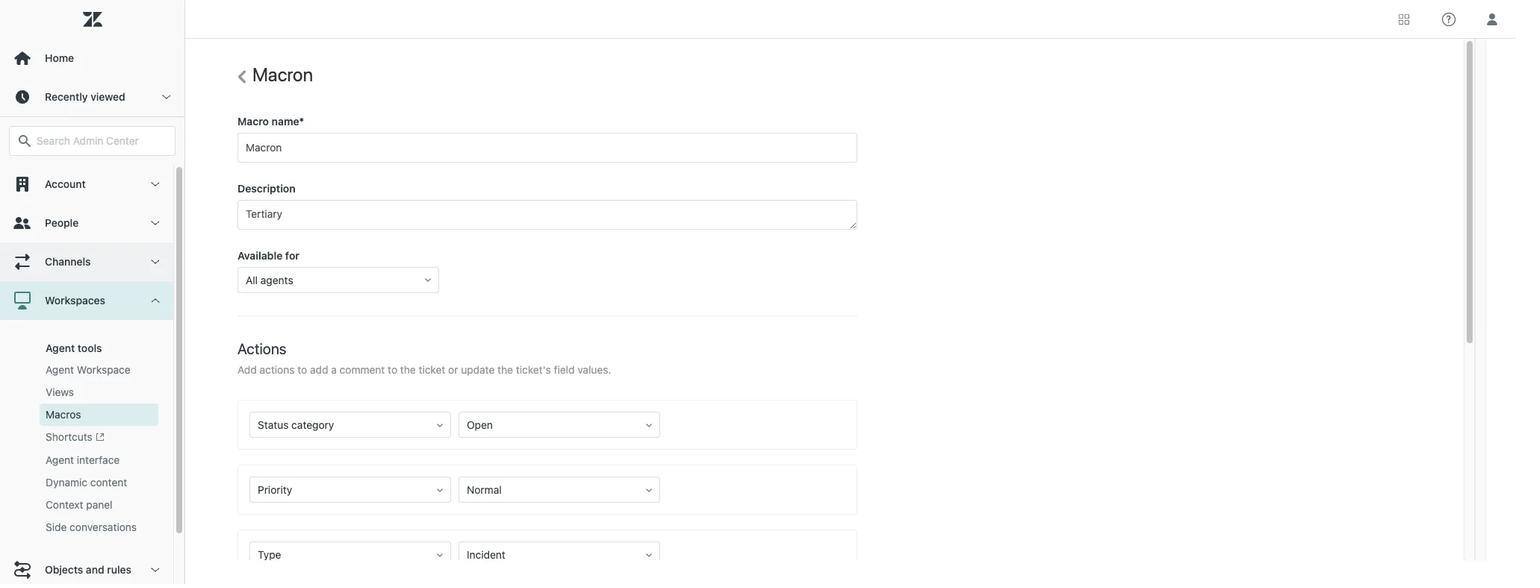 Task type: vqa. For each thing, say whether or not it's contained in the screenshot.
Guide
no



Task type: describe. For each thing, give the bounding box(es) containing it.
workspaces button
[[0, 282, 173, 320]]

objects and rules button
[[0, 552, 173, 585]]

agent workspace
[[46, 364, 131, 377]]

shortcuts element
[[46, 430, 104, 446]]

user menu image
[[1483, 9, 1502, 29]]

macros element
[[46, 408, 81, 423]]

dynamic content
[[46, 477, 127, 490]]

recently viewed button
[[0, 78, 185, 117]]

side conversations element
[[46, 521, 137, 536]]

people button
[[0, 204, 173, 243]]

dynamic
[[46, 477, 87, 490]]

side conversations
[[46, 522, 137, 534]]

views
[[46, 386, 74, 399]]

context panel
[[46, 499, 112, 512]]

agent for agent workspace
[[46, 364, 74, 377]]

home button
[[0, 39, 185, 78]]

views link
[[40, 382, 158, 404]]

workspaces
[[45, 294, 105, 307]]

home
[[45, 52, 74, 64]]

context panel element
[[46, 499, 112, 513]]

channels button
[[0, 243, 173, 282]]

and
[[86, 564, 104, 577]]

rules
[[107, 564, 131, 577]]

none search field inside primary element
[[1, 126, 183, 156]]

objects
[[45, 564, 83, 577]]

agent interface element
[[46, 454, 120, 469]]

agent tools
[[46, 342, 102, 355]]

dynamic content element
[[46, 476, 127, 491]]

views element
[[46, 385, 74, 400]]



Task type: locate. For each thing, give the bounding box(es) containing it.
interface
[[77, 454, 120, 467]]

tree item
[[0, 282, 173, 552]]

account
[[45, 178, 86, 191]]

3 agent from the top
[[46, 454, 74, 467]]

dynamic content link
[[40, 472, 158, 495]]

people
[[45, 217, 79, 229]]

workspaces group
[[0, 320, 173, 552]]

tree item containing workspaces
[[0, 282, 173, 552]]

agent
[[46, 342, 75, 355], [46, 364, 74, 377], [46, 454, 74, 467]]

shortcuts
[[46, 431, 92, 444]]

zendesk products image
[[1399, 14, 1410, 24]]

tree
[[0, 165, 185, 585]]

primary element
[[0, 0, 185, 585]]

Search Admin Center field
[[37, 134, 166, 148]]

agent workspace link
[[40, 359, 158, 382]]

context
[[46, 499, 83, 512]]

agent up the views
[[46, 364, 74, 377]]

side conversations link
[[40, 517, 158, 540]]

2 agent from the top
[[46, 364, 74, 377]]

agent up dynamic
[[46, 454, 74, 467]]

context panel link
[[40, 495, 158, 517]]

tree inside primary element
[[0, 165, 185, 585]]

agent for agent interface
[[46, 454, 74, 467]]

2 vertical spatial agent
[[46, 454, 74, 467]]

account button
[[0, 165, 173, 204]]

macros link
[[40, 404, 158, 427]]

recently viewed
[[45, 90, 125, 103]]

shortcuts link
[[40, 427, 158, 450]]

tree item inside primary element
[[0, 282, 173, 552]]

viewed
[[91, 90, 125, 103]]

help image
[[1443, 12, 1456, 26]]

workspace
[[77, 364, 131, 377]]

objects and rules
[[45, 564, 131, 577]]

agent tools element
[[46, 342, 102, 355]]

0 vertical spatial agent
[[46, 342, 75, 355]]

1 vertical spatial agent
[[46, 364, 74, 377]]

agent for agent tools
[[46, 342, 75, 355]]

panel
[[86, 499, 112, 512]]

channels
[[45, 256, 91, 268]]

agent left tools
[[46, 342, 75, 355]]

agent workspace element
[[46, 363, 131, 378]]

recently
[[45, 90, 88, 103]]

content
[[90, 477, 127, 490]]

macros
[[46, 409, 81, 421]]

agent interface
[[46, 454, 120, 467]]

1 agent from the top
[[46, 342, 75, 355]]

agent interface link
[[40, 450, 158, 472]]

tools
[[78, 342, 102, 355]]

None search field
[[1, 126, 183, 156]]

tree containing account
[[0, 165, 185, 585]]

conversations
[[70, 522, 137, 534]]

side
[[46, 522, 67, 534]]



